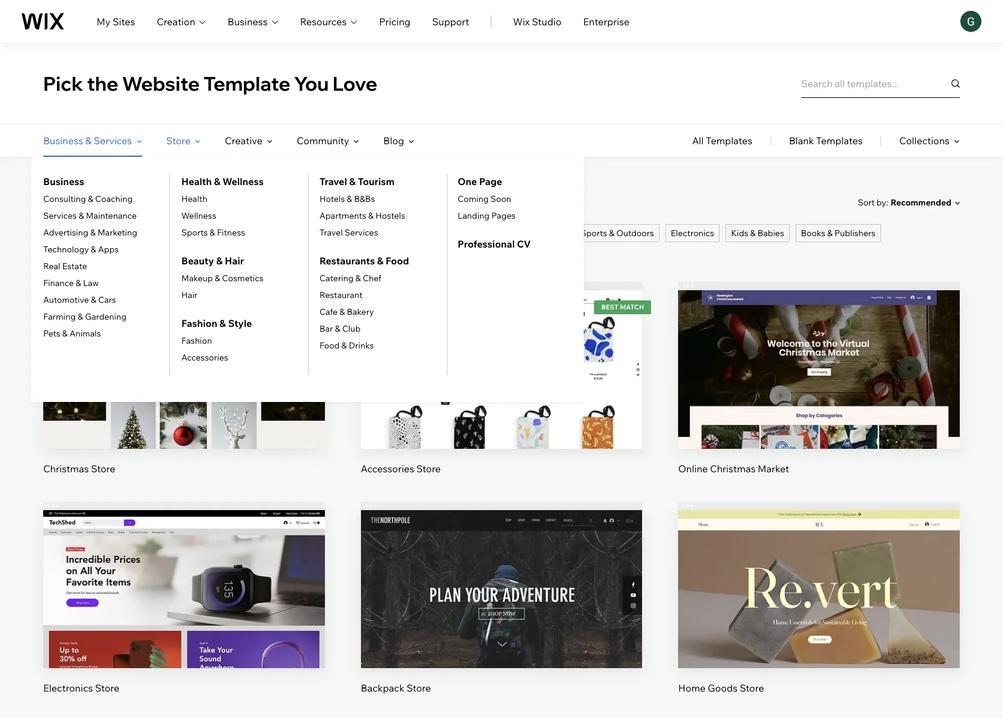 Task type: locate. For each thing, give the bounding box(es) containing it.
view inside home goods store group
[[808, 606, 831, 618]]

law
[[83, 278, 99, 288]]

store inside group
[[417, 463, 441, 475]]

catering & chef link
[[320, 273, 382, 284]]

store for electronics store
[[95, 682, 119, 694]]

edit button inside home goods store group
[[791, 557, 848, 586]]

electronics store group
[[43, 502, 325, 695]]

food down bar
[[320, 340, 340, 351]]

hotels & b&bs link
[[320, 194, 375, 204]]

apartments & hostels link
[[320, 210, 405, 221]]

0 horizontal spatial home
[[348, 228, 372, 239]]

hair link
[[182, 290, 198, 301]]

& inside kids & babies link
[[751, 228, 756, 239]]

2 travel from the top
[[320, 227, 343, 238]]

catering
[[320, 273, 354, 284]]

2 vertical spatial wellness
[[458, 228, 493, 239]]

view button inside home goods store group
[[791, 598, 848, 627]]

edit button inside online christmas market group
[[791, 337, 848, 366]]

coaching
[[95, 194, 133, 204]]

services inside travel & tourism hotels & b&bs apartments & hostels travel services
[[345, 227, 378, 238]]

1 pets & animals link from the top
[[43, 249, 112, 267]]

store inside group
[[740, 682, 765, 694]]

edit inside the backpack store group
[[493, 565, 511, 577]]

& inside arts & crafts link
[[300, 228, 305, 239]]

all inside generic categories element
[[693, 135, 704, 147]]

restaurant link
[[320, 290, 363, 301]]

edit inside home goods store group
[[811, 565, 829, 577]]

cars
[[98, 295, 116, 305]]

the
[[87, 72, 118, 96]]

farming
[[43, 311, 76, 322]]

2 horizontal spatial services
[[345, 227, 378, 238]]

jewelry & accessories
[[177, 228, 265, 239]]

0 vertical spatial electronics
[[671, 228, 715, 239]]

view button inside electronics store group
[[156, 598, 213, 627]]

0 vertical spatial accessories
[[218, 228, 265, 239]]

real
[[43, 261, 60, 272]]

0 vertical spatial pets & animals link
[[43, 249, 112, 267]]

health up wellness link
[[182, 194, 207, 204]]

farming & gardening link
[[43, 311, 127, 322]]

view inside online christmas market group
[[808, 386, 831, 398]]

& inside books & publishers link
[[828, 228, 833, 239]]

sports inside health & wellness health wellness sports & fitness
[[182, 227, 208, 238]]

0 vertical spatial wellness
[[223, 176, 264, 188]]

electronics inside group
[[43, 682, 93, 694]]

fashion up apps
[[87, 228, 118, 239]]

accessories store
[[361, 463, 441, 475]]

2 horizontal spatial wellness
[[458, 228, 493, 239]]

1 vertical spatial animals
[[70, 328, 101, 339]]

1 vertical spatial pets
[[43, 328, 60, 339]]

0 horizontal spatial beauty
[[182, 255, 214, 267]]

edit button for electronics store
[[156, 557, 213, 586]]

view button inside online christmas market group
[[791, 378, 848, 407]]

by:
[[877, 197, 889, 208]]

pricing
[[379, 15, 411, 27]]

2 vertical spatial services
[[345, 227, 378, 238]]

market
[[758, 463, 790, 475]]

1 vertical spatial electronics
[[43, 682, 93, 694]]

travel up hotels
[[320, 176, 347, 188]]

1 vertical spatial fashion
[[182, 317, 217, 329]]

0 vertical spatial business
[[228, 15, 268, 27]]

2 vertical spatial fashion
[[182, 335, 212, 346]]

backpack store group
[[361, 502, 643, 695]]

online store website templates
[[43, 195, 227, 210]]

edit for home goods store
[[811, 565, 829, 577]]

0 vertical spatial services
[[94, 135, 132, 147]]

sports left "outdoors"
[[581, 228, 608, 239]]

sites
[[113, 15, 135, 27]]

beauty right decor at the top
[[421, 228, 449, 239]]

0 vertical spatial animals
[[75, 253, 106, 264]]

electronics for electronics
[[671, 228, 715, 239]]

marketing
[[98, 227, 137, 238]]

beauty up makeup
[[182, 255, 214, 267]]

1 vertical spatial accessories
[[182, 352, 228, 363]]

store for backpack store
[[407, 682, 431, 694]]

travel services link
[[320, 227, 378, 238]]

view inside electronics store group
[[173, 606, 195, 618]]

wellness down the health link
[[182, 210, 216, 221]]

0 vertical spatial food
[[386, 255, 409, 267]]

one
[[458, 176, 477, 188]]

1 vertical spatial health
[[182, 194, 207, 204]]

1 horizontal spatial hair
[[225, 255, 244, 267]]

view button for electronics store
[[156, 598, 213, 627]]

pets inside the business consulting & coaching services & maintenance advertising & marketing technology & apps real estate finance & law automotive & cars farming & gardening pets & animals
[[43, 328, 60, 339]]

hair up cosmetics in the left of the page
[[225, 255, 244, 267]]

0 horizontal spatial services
[[43, 210, 77, 221]]

0 vertical spatial home
[[348, 228, 372, 239]]

pick
[[43, 72, 83, 96]]

2 vertical spatial business
[[43, 176, 84, 188]]

view inside the backpack store group
[[491, 606, 513, 618]]

1 vertical spatial business
[[43, 135, 83, 147]]

sports down wellness link
[[182, 227, 208, 238]]

services down consulting
[[43, 210, 77, 221]]

website up clothing
[[118, 195, 165, 210]]

accessories link
[[182, 352, 228, 363]]

view for online christmas market
[[808, 386, 831, 398]]

fashion up accessories link
[[182, 335, 212, 346]]

1 horizontal spatial food
[[386, 255, 409, 267]]

support
[[432, 15, 470, 27]]

services down apartments & hostels 'link'
[[345, 227, 378, 238]]

1 horizontal spatial online
[[679, 463, 708, 475]]

recommended
[[891, 197, 952, 208]]

1 vertical spatial travel
[[320, 227, 343, 238]]

edit for online christmas market
[[811, 345, 829, 358]]

2 pets & animals link from the top
[[43, 328, 101, 339]]

0 horizontal spatial hair
[[182, 290, 198, 301]]

drinks
[[349, 340, 374, 351]]

template
[[204, 72, 291, 96]]

1 horizontal spatial templates
[[706, 135, 753, 147]]

health & wellness health wellness sports & fitness
[[182, 176, 264, 238]]

b&bs
[[354, 194, 375, 204]]

home & decor
[[348, 228, 404, 239]]

1 horizontal spatial electronics
[[671, 228, 715, 239]]

view for home goods store
[[808, 606, 831, 618]]

hostels
[[376, 210, 405, 221]]

home goods store
[[679, 682, 765, 694]]

makeup
[[182, 273, 213, 284]]

wellness for health
[[223, 176, 264, 188]]

1 vertical spatial services
[[43, 210, 77, 221]]

home
[[348, 228, 372, 239], [679, 682, 706, 694]]

services down the
[[94, 135, 132, 147]]

all for all
[[49, 228, 59, 239]]

1 travel from the top
[[320, 176, 347, 188]]

1 vertical spatial pets & animals link
[[43, 328, 101, 339]]

fashion up fashion link
[[182, 317, 217, 329]]

business inside popup button
[[228, 15, 268, 27]]

accessories inside "fashion & style fashion accessories"
[[182, 352, 228, 363]]

Search search field
[[802, 69, 960, 98]]

home inside home & decor link
[[348, 228, 372, 239]]

hair down makeup
[[182, 290, 198, 301]]

0 vertical spatial travel
[[320, 176, 347, 188]]

edit button for home goods store
[[791, 557, 848, 586]]

0 vertical spatial website
[[122, 72, 200, 96]]

0 horizontal spatial christmas
[[43, 463, 89, 475]]

1 vertical spatial online
[[679, 463, 708, 475]]

home & decor link
[[342, 224, 410, 242]]

2 horizontal spatial templates
[[817, 135, 863, 147]]

& inside jewelry & accessories link
[[210, 228, 216, 239]]

health up the health link
[[182, 176, 212, 188]]

food down decor at the top
[[386, 255, 409, 267]]

home down apartments & hostels 'link'
[[348, 228, 372, 239]]

store inside categories by subject element
[[166, 135, 191, 147]]

0 vertical spatial online
[[43, 195, 81, 210]]

jewelry & accessories link
[[172, 224, 270, 242]]

website right the
[[122, 72, 200, 96]]

resources
[[300, 15, 347, 27]]

animals inside the business consulting & coaching services & maintenance advertising & marketing technology & apps real estate finance & law automotive & cars farming & gardening pets & animals
[[70, 328, 101, 339]]

beauty inside the "beauty & hair makeup & cosmetics hair"
[[182, 255, 214, 267]]

apps
[[98, 244, 119, 255]]

cafe
[[320, 307, 338, 317]]

1 horizontal spatial services
[[94, 135, 132, 147]]

& inside sports & outdoors link
[[609, 228, 615, 239]]

fashion & style link
[[182, 316, 252, 331]]

1 vertical spatial home
[[679, 682, 706, 694]]

templates for all templates
[[706, 135, 753, 147]]

profile image image
[[961, 11, 982, 32]]

0 horizontal spatial online
[[43, 195, 81, 210]]

travel down the apartments
[[320, 227, 343, 238]]

health link
[[182, 194, 207, 204]]

edit button inside electronics store group
[[156, 557, 213, 586]]

home left goods
[[679, 682, 706, 694]]

wellness down creative
[[223, 176, 264, 188]]

books & publishers link
[[796, 224, 882, 242]]

2 vertical spatial accessories
[[361, 463, 415, 475]]

health & wellness link
[[182, 174, 264, 189]]

makeup & cosmetics link
[[182, 273, 264, 284]]

view button
[[791, 378, 848, 407], [156, 598, 213, 627], [473, 598, 530, 627], [791, 598, 848, 627]]

& inside pets & animals link
[[68, 253, 73, 264]]

view button for online christmas market
[[791, 378, 848, 407]]

professional
[[458, 238, 515, 250]]

accessories store group
[[361, 282, 643, 475]]

view button inside the backpack store group
[[473, 598, 530, 627]]

0 vertical spatial all
[[693, 135, 704, 147]]

& inside beauty & wellness link
[[451, 228, 456, 239]]

edit button inside the backpack store group
[[473, 557, 530, 586]]

0 horizontal spatial wellness
[[182, 210, 216, 221]]

business & services
[[43, 135, 132, 147]]

1 christmas from the left
[[43, 463, 89, 475]]

1 horizontal spatial home
[[679, 682, 706, 694]]

maintenance
[[86, 210, 137, 221]]

1 vertical spatial all
[[49, 228, 59, 239]]

0 vertical spatial health
[[182, 176, 212, 188]]

travel
[[320, 176, 347, 188], [320, 227, 343, 238]]

services
[[94, 135, 132, 147], [43, 210, 77, 221], [345, 227, 378, 238]]

restaurants
[[320, 255, 375, 267]]

wix
[[513, 15, 530, 27]]

beauty
[[421, 228, 449, 239], [182, 255, 214, 267]]

wellness down landing
[[458, 228, 493, 239]]

blank
[[790, 135, 814, 147]]

edit inside online christmas market group
[[811, 345, 829, 358]]

website for store
[[118, 195, 165, 210]]

view button for backpack store
[[473, 598, 530, 627]]

travel & tourism link
[[320, 174, 395, 189]]

home for home goods store
[[679, 682, 706, 694]]

1 horizontal spatial wellness
[[223, 176, 264, 188]]

sports & outdoors
[[581, 228, 654, 239]]

beauty for wellness
[[421, 228, 449, 239]]

hair
[[225, 255, 244, 267], [182, 290, 198, 301]]

wix studio
[[513, 15, 562, 27]]

restaurants & food link
[[320, 254, 409, 268]]

edit for backpack store
[[493, 565, 511, 577]]

home goods store group
[[679, 502, 960, 695]]

home inside home goods store group
[[679, 682, 706, 694]]

2 health from the top
[[182, 194, 207, 204]]

automotive
[[43, 295, 89, 305]]

edit inside electronics store group
[[175, 565, 193, 577]]

collections
[[900, 135, 950, 147]]

sports
[[182, 227, 208, 238], [581, 228, 608, 239]]

my
[[97, 15, 111, 27]]

finance
[[43, 278, 74, 288]]

online store website templates - christmas store image
[[43, 290, 325, 449]]

1 horizontal spatial beauty
[[421, 228, 449, 239]]

online inside group
[[679, 463, 708, 475]]

0 vertical spatial fashion
[[87, 228, 118, 239]]

creation button
[[157, 14, 206, 29]]

1 vertical spatial food
[[320, 340, 340, 351]]

food
[[386, 255, 409, 267], [320, 340, 340, 351]]

health
[[182, 176, 212, 188], [182, 194, 207, 204]]

electronics store
[[43, 682, 119, 694]]

fashion for clothing
[[87, 228, 118, 239]]

business for business popup button
[[228, 15, 268, 27]]

online store website templates - online christmas market image
[[679, 290, 960, 449]]

online store website templates - electronics store image
[[43, 510, 325, 668]]

wellness for beauty
[[458, 228, 493, 239]]

1 horizontal spatial christmas
[[711, 463, 756, 475]]

beauty & wellness link
[[416, 224, 499, 242]]

edit button
[[791, 337, 848, 366], [156, 557, 213, 586], [473, 557, 530, 586], [791, 557, 848, 586]]

website
[[122, 72, 200, 96], [118, 195, 165, 210]]

advertising & marketing link
[[43, 227, 137, 238]]

electronics
[[671, 228, 715, 239], [43, 682, 93, 694]]

online store website templates - accessories store image
[[361, 290, 643, 449]]

1 vertical spatial beauty
[[182, 255, 214, 267]]

all templates
[[693, 135, 753, 147]]

0 horizontal spatial sports
[[182, 227, 208, 238]]

0 horizontal spatial electronics
[[43, 682, 93, 694]]

None search field
[[802, 69, 960, 98]]

1 vertical spatial website
[[118, 195, 165, 210]]

website for the
[[122, 72, 200, 96]]

view
[[808, 386, 831, 398], [173, 606, 195, 618], [491, 606, 513, 618], [808, 606, 831, 618]]

categories by subject element
[[31, 124, 584, 402]]

0 horizontal spatial all
[[49, 228, 59, 239]]

1 horizontal spatial all
[[693, 135, 704, 147]]

0 vertical spatial beauty
[[421, 228, 449, 239]]



Task type: describe. For each thing, give the bounding box(es) containing it.
restaurant
[[320, 290, 363, 301]]

outdoors
[[617, 228, 654, 239]]

view for electronics store
[[173, 606, 195, 618]]

store for christmas store
[[91, 463, 115, 475]]

cv
[[517, 238, 531, 250]]

categories. use the left and right arrow keys to navigate the menu element
[[0, 124, 1004, 402]]

technology
[[43, 244, 89, 255]]

wellness link
[[182, 210, 216, 221]]

business inside the business consulting & coaching services & maintenance advertising & marketing technology & apps real estate finance & law automotive & cars farming & gardening pets & animals
[[43, 176, 84, 188]]

1 vertical spatial wellness
[[182, 210, 216, 221]]

books & publishers
[[802, 228, 876, 239]]

one page coming soon landing pages
[[458, 176, 516, 221]]

beauty & wellness
[[421, 228, 493, 239]]

soon
[[491, 194, 512, 204]]

& inside home & decor link
[[373, 228, 379, 239]]

consulting & coaching link
[[43, 194, 133, 204]]

electronics for electronics store
[[43, 682, 93, 694]]

view for backpack store
[[491, 606, 513, 618]]

0 vertical spatial hair
[[225, 255, 244, 267]]

christmas store group
[[43, 282, 325, 475]]

love
[[333, 72, 378, 96]]

all link
[[43, 224, 64, 242]]

jewelry
[[177, 228, 208, 239]]

all for all templates
[[693, 135, 704, 147]]

real estate link
[[43, 261, 87, 272]]

pets & animals
[[49, 253, 106, 264]]

one page link
[[458, 174, 503, 189]]

estate
[[62, 261, 87, 272]]

store for online store website templates
[[84, 195, 116, 210]]

0 vertical spatial pets
[[49, 253, 66, 264]]

0 horizontal spatial templates
[[168, 195, 227, 210]]

online store website templates - home goods store image
[[679, 510, 960, 669]]

view button for home goods store
[[791, 598, 848, 627]]

landing
[[458, 210, 490, 221]]

coming soon link
[[458, 194, 512, 204]]

1 horizontal spatial sports
[[581, 228, 608, 239]]

business consulting & coaching services & maintenance advertising & marketing technology & apps real estate finance & law automotive & cars farming & gardening pets & animals
[[43, 176, 137, 339]]

services inside the business consulting & coaching services & maintenance advertising & marketing technology & apps real estate finance & law automotive & cars farming & gardening pets & animals
[[43, 210, 77, 221]]

blog
[[384, 135, 404, 147]]

backpack store
[[361, 682, 431, 694]]

edit for electronics store
[[175, 565, 193, 577]]

accessories inside group
[[361, 463, 415, 475]]

decor
[[381, 228, 404, 239]]

you
[[294, 72, 329, 96]]

sort
[[858, 197, 875, 208]]

advertising
[[43, 227, 88, 238]]

bar
[[320, 323, 333, 334]]

cosmetics
[[222, 273, 264, 284]]

beauty for hair
[[182, 255, 214, 267]]

clothing
[[127, 228, 160, 239]]

professional cv
[[458, 238, 531, 250]]

cafe & bakery link
[[320, 307, 374, 317]]

studio
[[532, 15, 562, 27]]

online for online store website templates
[[43, 195, 81, 210]]

edit button for backpack store
[[473, 557, 530, 586]]

automotive & cars link
[[43, 295, 116, 305]]

online store website templates - backpack store image
[[361, 510, 643, 669]]

professional cv link
[[458, 237, 531, 251]]

kids & babies
[[732, 228, 785, 239]]

arts & crafts link
[[276, 224, 336, 242]]

sort by:
[[858, 197, 889, 208]]

fashion for style
[[182, 317, 217, 329]]

pick the website template you love
[[43, 72, 378, 96]]

beauty & hair link
[[182, 254, 244, 268]]

online christmas market group
[[679, 282, 960, 475]]

business for business & services
[[43, 135, 83, 147]]

generic categories element
[[693, 124, 960, 157]]

wix studio link
[[513, 14, 562, 29]]

creation
[[157, 15, 195, 27]]

bar & club link
[[320, 323, 361, 334]]

coming
[[458, 194, 489, 204]]

& inside "fashion & style fashion accessories"
[[220, 317, 226, 329]]

edit button for online christmas market
[[791, 337, 848, 366]]

club
[[342, 323, 361, 334]]

crafts
[[307, 228, 331, 239]]

sports & outdoors link
[[576, 224, 660, 242]]

& inside fashion & clothing link
[[119, 228, 125, 239]]

support link
[[432, 14, 470, 29]]

kids & babies link
[[726, 224, 790, 242]]

beauty & hair makeup & cosmetics hair
[[182, 255, 264, 301]]

enterprise link
[[584, 14, 630, 29]]

blank templates
[[790, 135, 863, 147]]

technology & apps link
[[43, 244, 119, 255]]

online christmas market
[[679, 463, 790, 475]]

electronics link
[[666, 224, 720, 242]]

christmas store
[[43, 463, 115, 475]]

fashion & clothing
[[87, 228, 160, 239]]

babies
[[758, 228, 785, 239]]

consulting
[[43, 194, 86, 204]]

finance & law link
[[43, 278, 99, 288]]

home for home & decor
[[348, 228, 372, 239]]

2 christmas from the left
[[711, 463, 756, 475]]

landing pages link
[[458, 210, 516, 221]]

backpack
[[361, 682, 405, 694]]

style
[[228, 317, 252, 329]]

goods
[[708, 682, 738, 694]]

animals inside pets & animals link
[[75, 253, 106, 264]]

community
[[297, 135, 349, 147]]

0 horizontal spatial food
[[320, 340, 340, 351]]

business link
[[43, 174, 84, 189]]

my sites
[[97, 15, 135, 27]]

1 health from the top
[[182, 176, 212, 188]]

travel & tourism hotels & b&bs apartments & hostels travel services
[[320, 176, 405, 238]]

pricing link
[[379, 14, 411, 29]]

enterprise
[[584, 15, 630, 27]]

store for accessories store
[[417, 463, 441, 475]]

1 vertical spatial hair
[[182, 290, 198, 301]]

templates for blank templates
[[817, 135, 863, 147]]

online for online christmas market
[[679, 463, 708, 475]]

arts
[[281, 228, 298, 239]]

arts & crafts
[[281, 228, 331, 239]]



Task type: vqa. For each thing, say whether or not it's contained in the screenshot.
the bottommost 'Wellness'
yes



